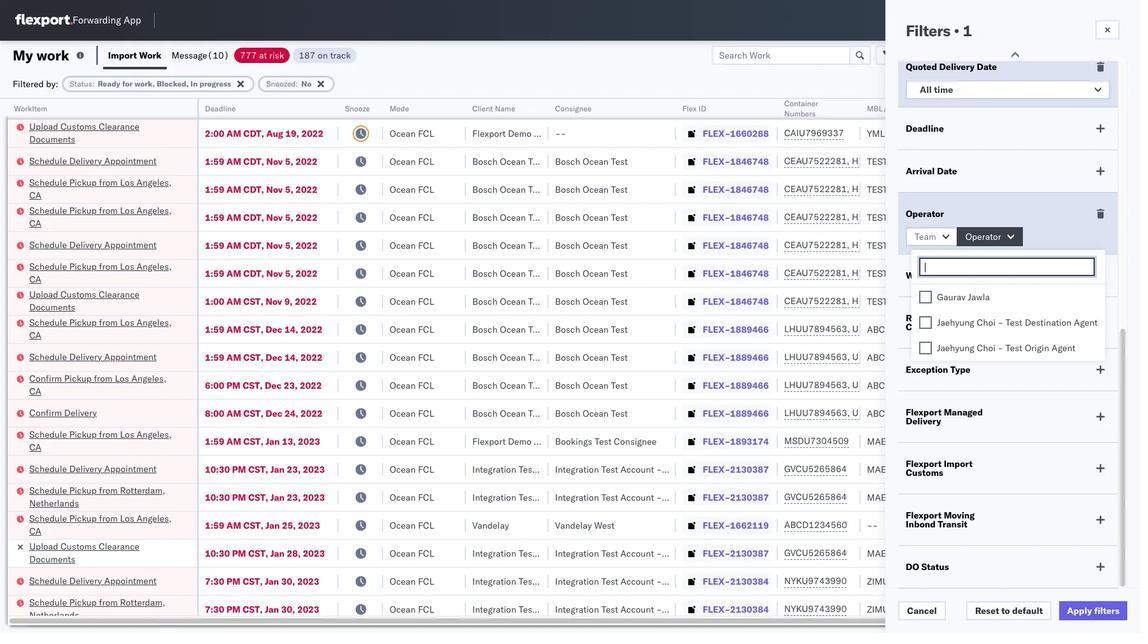 Task type: vqa. For each thing, say whether or not it's contained in the screenshot.
bottommost 31,
no



Task type: describe. For each thing, give the bounding box(es) containing it.
resize handle column header for consignee
[[661, 99, 676, 634]]

flex- for fifth schedule pickup from los angeles, ca link from the bottom
[[703, 212, 730, 223]]

deadline button
[[199, 101, 326, 114]]

14, for schedule pickup from los angeles, ca
[[285, 324, 298, 335]]

apply
[[1067, 606, 1092, 617]]

1 ceau7522281, from the top
[[784, 155, 850, 167]]

forwarding app link
[[15, 14, 141, 27]]

1 vertical spatial type
[[951, 364, 971, 376]]

upload customs clearance documents for 2:00 am cdt, aug 19, 2022
[[29, 121, 139, 145]]

3 fcl from the top
[[418, 184, 434, 195]]

angeles, for 3rd schedule pickup from los angeles, ca link from the top of the page
[[137, 261, 172, 272]]

10:30 pm cst, jan 28, 2023
[[205, 548, 325, 559]]

action
[[1096, 49, 1124, 61]]

jan for fifth schedule pickup from los angeles, ca link
[[266, 436, 280, 447]]

1 integration from the top
[[555, 464, 599, 475]]

1 30, from the top
[[281, 576, 295, 587]]

am for 2nd schedule pickup from los angeles, ca button from the top of the page
[[227, 212, 241, 223]]

15 fcl from the top
[[418, 520, 434, 531]]

schedule for schedule pickup from rotterdam, netherlands "button" for 10:30 pm cst, jan 23, 2023
[[29, 485, 67, 496]]

2 7:30 from the top
[[205, 604, 224, 615]]

ocean fcl for fifth schedule pickup from los angeles, ca link from the bottom
[[390, 212, 434, 223]]

at
[[259, 49, 267, 61]]

pickup for 2nd schedule pickup from los angeles, ca button from the top of the page
[[69, 205, 97, 216]]

lhuu7894563, uetu5238478 for confirm pickup from los angeles, ca
[[784, 379, 914, 391]]

flex-2130387 for schedule pickup from rotterdam, netherlands
[[703, 492, 769, 503]]

destination
[[1025, 317, 1072, 329]]

schedule delivery appointment for 1:59 am cst, dec 14, 2022
[[29, 351, 157, 363]]

2 7:30 pm cst, jan 30, 2023 from the top
[[205, 604, 319, 615]]

import inside flexport import customs
[[944, 458, 973, 470]]

pickup for confirm pickup from los angeles, ca button
[[64, 373, 92, 384]]

2 cdt, from the top
[[243, 156, 264, 167]]

19,
[[285, 128, 299, 139]]

no
[[301, 79, 312, 88]]

flex- for 'upload customs clearance documents' link for 1:00 am cst, nov 9, 2022
[[703, 296, 730, 307]]

flex-1846748 for schedule delivery appointment link corresponding to 1:59 am cdt, nov 5, 2022
[[703, 240, 769, 251]]

mbl/mawb numbers
[[867, 104, 945, 113]]

schedule pickup from los angeles, ca for 1st schedule pickup from los angeles, ca link from the top
[[29, 177, 172, 201]]

do status
[[906, 562, 949, 573]]

flex-1893174
[[703, 436, 769, 447]]

5 fcl from the top
[[418, 240, 434, 251]]

confirm delivery link
[[29, 407, 97, 419]]

1 vertical spatial work
[[906, 270, 928, 281]]

23, for los
[[284, 380, 298, 391]]

1:59 am cst, jan 13, 2023
[[205, 436, 320, 447]]

for
[[122, 79, 133, 88]]

5 appointment from the top
[[104, 575, 157, 587]]

4 ceau7522281, hlxu6269489, hlxu8034992 from the top
[[784, 239, 982, 251]]

agent for jaehyung choi - test destination agent
[[1074, 317, 1098, 329]]

demo for -
[[508, 128, 532, 139]]

3 flex-2130387 from the top
[[703, 548, 769, 559]]

17 flex- from the top
[[703, 576, 730, 587]]

flex-1846748 for 3rd schedule pickup from los angeles, ca link from the top of the page
[[703, 268, 769, 279]]

import work
[[108, 49, 161, 61]]

2 nyku9743990 from the top
[[784, 604, 847, 615]]

16 ocean fcl from the top
[[390, 548, 434, 559]]

4 test123456 from the top
[[867, 240, 921, 251]]

uetu5238478 for schedule pickup from los angeles, ca
[[852, 323, 914, 335]]

demo for bookings
[[508, 436, 532, 447]]

customs inside ready for customs clearance
[[951, 313, 988, 324]]

upload for 1:00 am cst, nov 9, 2022
[[29, 289, 58, 300]]

2 zimu3048342 from the top
[[867, 604, 928, 615]]

numbers for container numbers
[[784, 109, 816, 118]]

14 fcl from the top
[[418, 492, 434, 503]]

jan for schedule pickup from rotterdam, netherlands link for 10:30
[[270, 492, 285, 503]]

3 account from the top
[[621, 548, 654, 559]]

1 horizontal spatial --
[[867, 520, 878, 531]]

import work button
[[103, 41, 167, 69]]

1 horizontal spatial status
[[922, 562, 949, 573]]

from for confirm pickup from los angeles, ca button
[[94, 373, 113, 384]]

1 flex-2130384 from the top
[[703, 576, 769, 587]]

all time button
[[906, 80, 1110, 99]]

savant
[[1055, 380, 1083, 391]]

batch
[[1068, 49, 1093, 61]]

moving
[[944, 510, 975, 521]]

upload customs clearance documents link for 2:00 am cdt, aug 19, 2022
[[29, 120, 181, 145]]

4 ceau7522281, from the top
[[784, 239, 850, 251]]

1 1:59 am cdt, nov 5, 2022 from the top
[[205, 156, 318, 167]]

flexport demo consignee for -
[[472, 128, 577, 139]]

1 vertical spatial 23,
[[287, 464, 301, 475]]

1 1:59 from the top
[[205, 156, 224, 167]]

1 1846748 from the top
[[730, 156, 769, 167]]

5 schedule pickup from los angeles, ca button from the top
[[29, 428, 181, 455]]

4 lhuu7894563, from the top
[[784, 407, 850, 419]]

1 nyku9743990 from the top
[[784, 576, 847, 587]]

1889466 for schedule delivery appointment
[[730, 352, 769, 363]]

flex- for confirm pickup from los angeles, ca link
[[703, 380, 730, 391]]

777 at risk
[[240, 49, 284, 61]]

2 30, from the top
[[281, 604, 295, 615]]

filters • 1
[[906, 21, 972, 40]]

187 on track
[[299, 49, 351, 61]]

1 test123456 from the top
[[867, 156, 921, 167]]

flex- for schedule delivery appointment link associated with 1:59 am cst, dec 14, 2022
[[703, 352, 730, 363]]

1 ceau7522281, hlxu6269489, hlxu8034992 from the top
[[784, 155, 982, 167]]

1 schedule delivery appointment button from the top
[[29, 154, 157, 168]]

16 fcl from the top
[[418, 548, 434, 559]]

progress
[[200, 79, 231, 88]]

18 fcl from the top
[[418, 604, 434, 615]]

karl for schedule pickup from rotterdam, netherlands link associated with 7:30
[[664, 604, 681, 615]]

bookings
[[555, 436, 592, 447]]

work item type
[[906, 270, 972, 281]]

message (10)
[[172, 49, 229, 61]]

flexport import customs
[[906, 458, 973, 479]]

schedule delivery appointment link for 1:59 am cdt, nov 5, 2022
[[29, 238, 157, 251]]

10 am from the top
[[227, 408, 241, 419]]

2023 for 10:30 pm cst, jan 23, 2023 schedule delivery appointment link
[[303, 464, 325, 475]]

hlxu8034992 for schedule delivery appointment link corresponding to 1:59 am cdt, nov 5, 2022
[[920, 239, 982, 251]]

1893174
[[730, 436, 769, 447]]

11 fcl from the top
[[418, 408, 434, 419]]

3 karl from the top
[[664, 548, 681, 559]]

ocean fcl for first schedule pickup from los angeles, ca link from the bottom
[[390, 520, 434, 531]]

2 ceau7522281, hlxu6269489, hlxu8034992 from the top
[[784, 183, 982, 195]]

flexport inside flexport import customs
[[906, 458, 942, 470]]

1 schedule pickup from los angeles, ca button from the top
[[29, 176, 181, 203]]

17 fcl from the top
[[418, 576, 434, 587]]

resize handle column header for mode
[[451, 99, 466, 634]]

risk
[[269, 49, 284, 61]]

1:59 for schedule delivery appointment button related to 1:59 am cdt, nov 5, 2022
[[205, 240, 224, 251]]

mbl/mawb numbers button
[[861, 101, 1007, 114]]

2023 for schedule pickup from rotterdam, netherlands link for 10:30
[[303, 492, 325, 503]]

3 gvcu5265864 from the top
[[784, 548, 847, 559]]

8 fcl from the top
[[418, 324, 434, 335]]

hlxu6269489, for upload customs clearance documents button corresponding to 1:00 am cst, nov 9, 2022
[[852, 295, 917, 307]]

lhuu7894563, for confirm pickup from los angeles, ca
[[784, 379, 850, 391]]

flexport. image
[[15, 14, 73, 27]]

1 flex-1846748 from the top
[[703, 156, 769, 167]]

cdt, for 2nd schedule pickup from los angeles, ca button from the top of the page
[[243, 212, 264, 223]]

ocean fcl for confirm pickup from los angeles, ca link
[[390, 380, 434, 391]]

caiu7969337
[[784, 127, 844, 139]]

1 2130384 from the top
[[730, 576, 769, 587]]

6 schedule pickup from los angeles, ca button from the top
[[29, 512, 181, 539]]

cancel button
[[898, 602, 946, 621]]

6 ceau7522281, hlxu6269489, hlxu8034992 from the top
[[784, 295, 982, 307]]

4 schedule pickup from los angeles, ca link from the top
[[29, 316, 181, 342]]

all
[[920, 84, 932, 96]]

2 ocean fcl from the top
[[390, 156, 434, 167]]

5 schedule delivery appointment from the top
[[29, 575, 157, 587]]

8:00
[[205, 408, 224, 419]]

in
[[191, 79, 198, 88]]

1:59 am cst, jan 25, 2023
[[205, 520, 320, 531]]

5 ceau7522281, hlxu6269489, hlxu8034992 from the top
[[784, 267, 982, 279]]

schedule delivery appointment for 10:30 pm cst, jan 23, 2023
[[29, 463, 157, 475]]

3 integration test account - karl lagerfeld from the top
[[555, 548, 721, 559]]

numbers for mbl/mawb numbers
[[913, 104, 945, 113]]

delivery inside flexport managed delivery
[[906, 416, 941, 427]]

2 account from the top
[[621, 492, 654, 503]]

forwarding
[[73, 14, 121, 26]]

6 flex-1846748 from the top
[[703, 296, 769, 307]]

3 lagerfeld from the top
[[683, 548, 721, 559]]

schedule delivery appointment for 1:59 am cdt, nov 5, 2022
[[29, 239, 157, 251]]

ocean fcl for 'upload customs clearance documents' link associated with 2:00 am cdt, aug 19, 2022
[[390, 128, 434, 139]]

2 2130384 from the top
[[730, 604, 769, 615]]

karl for 10:30 pm cst, jan 23, 2023 schedule delivery appointment link
[[664, 464, 681, 475]]

ca for 1st schedule pickup from los angeles, ca link from the top
[[29, 189, 41, 201]]

3 maeu9408431 from the top
[[867, 548, 932, 559]]

mode button
[[383, 101, 453, 114]]

4 1846748 from the top
[[730, 240, 769, 251]]

workitem
[[14, 104, 47, 113]]

3 10:30 from the top
[[205, 548, 230, 559]]

confirm pickup from los angeles, ca button
[[29, 372, 181, 399]]

filters
[[1094, 606, 1120, 617]]

8:00 am cst, dec 24, 2022
[[205, 408, 323, 419]]

angeles, for confirm pickup from los angeles, ca link
[[131, 373, 166, 384]]

24,
[[285, 408, 298, 419]]

1 7:30 pm cst, jan 30, 2023 from the top
[[205, 576, 319, 587]]

2 horizontal spatial operator
[[1026, 104, 1057, 113]]

lhuu7894563, uetu5238478 for schedule pickup from los angeles, ca
[[784, 323, 914, 335]]

17 ocean fcl from the top
[[390, 576, 434, 587]]

flex- for 'upload customs clearance documents' link associated with 2:00 am cdt, aug 19, 2022
[[703, 128, 730, 139]]

4 schedule pickup from los angeles, ca button from the top
[[29, 316, 181, 343]]

12 fcl from the top
[[418, 436, 434, 447]]

work
[[36, 46, 69, 64]]

jaehyung choi - test origin 
[[1026, 464, 1140, 475]]

ocean fcl for schedule delivery appointment link corresponding to 1:59 am cdt, nov 5, 2022
[[390, 240, 434, 251]]

1:59 for schedule delivery appointment button associated with 1:59 am cst, dec 14, 2022
[[205, 352, 224, 363]]

ca for third schedule pickup from los angeles, ca link from the bottom of the page
[[29, 329, 41, 341]]

vandelay for vandelay
[[472, 520, 509, 531]]

arrival
[[906, 166, 935, 177]]

on
[[318, 49, 328, 61]]

nov for fifth schedule pickup from los angeles, ca link from the bottom
[[266, 212, 283, 223]]

1:59 am cdt, nov 5, 2022 for 4th schedule pickup from los angeles, ca button from the bottom
[[205, 268, 318, 279]]

apply filters button
[[1060, 602, 1128, 621]]

2130387 for schedule delivery appointment
[[730, 464, 769, 475]]

1 schedule delivery appointment from the top
[[29, 155, 157, 166]]

my
[[13, 46, 33, 64]]

0 vertical spatial date
[[977, 61, 997, 73]]

5 schedule delivery appointment button from the top
[[29, 575, 157, 589]]

3 upload customs clearance documents link from the top
[[29, 540, 181, 566]]

reset to default
[[975, 606, 1043, 617]]

1 7:30 from the top
[[205, 576, 224, 587]]

exception
[[940, 49, 982, 61]]

consignee inside button
[[555, 104, 592, 113]]

confirm delivery
[[29, 407, 97, 419]]

actions
[[1093, 104, 1119, 113]]

6:00 pm cst, dec 23, 2022
[[205, 380, 322, 391]]

2 schedule pickup from los angeles, ca button from the top
[[29, 204, 181, 231]]

apply filters
[[1067, 606, 1120, 617]]

exception type
[[906, 364, 971, 376]]

2 am from the top
[[227, 156, 241, 167]]

omkar savant
[[1026, 380, 1083, 391]]

1 appointment from the top
[[104, 155, 157, 166]]

aug
[[266, 128, 283, 139]]

uetu5238478 for confirm pickup from los angeles, ca
[[852, 379, 914, 391]]

id
[[699, 104, 707, 113]]

client name
[[472, 104, 515, 113]]

choi for jaehyung choi - test origin agent
[[977, 343, 996, 354]]

: for snoozed
[[296, 79, 298, 88]]

(10)
[[207, 49, 229, 61]]

2023 for fifth schedule pickup from los angeles, ca link
[[298, 436, 320, 447]]

4 5, from the top
[[285, 240, 293, 251]]

gaurav jawla for schedule pickup from los angeles, ca
[[1026, 184, 1079, 195]]

reset to default button
[[966, 602, 1052, 621]]

am for 6th schedule pickup from los angeles, ca button from the bottom
[[227, 184, 241, 195]]

3 2130387 from the top
[[730, 548, 769, 559]]

test123456 for 6th schedule pickup from los angeles, ca button from the bottom
[[867, 184, 921, 195]]

ready inside ready for customs clearance
[[906, 313, 932, 324]]

team
[[915, 231, 936, 243]]

snooze
[[345, 104, 370, 113]]

4 hlxu6269489, from the top
[[852, 239, 917, 251]]

5 schedule pickup from los angeles, ca link from the top
[[29, 428, 181, 454]]

0 vertical spatial --
[[555, 128, 566, 139]]

schedule delivery appointment link for 10:30 pm cst, jan 23, 2023
[[29, 463, 157, 475]]

flex- for third schedule pickup from los angeles, ca link from the bottom of the page
[[703, 324, 730, 335]]

5 account from the top
[[621, 604, 654, 615]]

4 integration test account - karl lagerfeld from the top
[[555, 576, 721, 587]]

4 lhuu7894563, uetu5238478 from the top
[[784, 407, 914, 419]]

3 resize handle column header from the left
[[368, 99, 383, 634]]

to
[[1002, 606, 1010, 617]]

1 schedule delivery appointment link from the top
[[29, 154, 157, 167]]

1:00
[[205, 296, 224, 307]]

flex id
[[683, 104, 707, 113]]

1 integration test account - karl lagerfeld from the top
[[555, 464, 721, 475]]

1 hlxu6269489, from the top
[[852, 155, 917, 167]]

6 schedule pickup from los angeles, ca link from the top
[[29, 512, 181, 538]]

1660288
[[730, 128, 769, 139]]

4 account from the top
[[621, 576, 654, 587]]

2 flex- from the top
[[703, 156, 730, 167]]

cdt, for upload customs clearance documents button corresponding to 2:00 am cdt, aug 19, 2022
[[243, 128, 264, 139]]

am for upload customs clearance documents button corresponding to 1:00 am cst, nov 9, 2022
[[227, 296, 241, 307]]

los for 2nd schedule pickup from los angeles, ca button from the top of the page
[[120, 205, 134, 216]]

work inside button
[[139, 49, 161, 61]]

2 integration test account - karl lagerfeld from the top
[[555, 492, 721, 503]]

operator button
[[957, 227, 1023, 246]]

flex
[[683, 104, 697, 113]]

schedule for 3rd schedule pickup from los angeles, ca button from the bottom of the page
[[29, 317, 67, 328]]

schedule for 4th schedule pickup from los angeles, ca button from the bottom
[[29, 261, 67, 272]]

2:00 am cdt, aug 19, 2022
[[205, 128, 324, 139]]

do
[[906, 562, 919, 573]]

inbond
[[906, 519, 936, 530]]

13,
[[282, 436, 296, 447]]

snoozed : no
[[266, 79, 312, 88]]

1 fcl from the top
[[418, 128, 434, 139]]



Task type: locate. For each thing, give the bounding box(es) containing it.
6:00
[[205, 380, 224, 391]]

3 cdt, from the top
[[243, 184, 264, 195]]

ceau7522281, hlxu6269489, hlxu8034992
[[784, 155, 982, 167], [784, 183, 982, 195], [784, 211, 982, 223], [784, 239, 982, 251], [784, 267, 982, 279], [784, 295, 982, 307]]

0 vertical spatial agent
[[1074, 317, 1098, 329]]

1 horizontal spatial work
[[906, 270, 928, 281]]

1 vertical spatial demo
[[508, 436, 532, 447]]

None text field
[[924, 262, 1094, 273]]

1 vertical spatial upload customs clearance documents link
[[29, 288, 181, 314]]

10:30 pm cst, jan 23, 2023 for schedule delivery appointment
[[205, 464, 325, 475]]

date down the exception
[[977, 61, 997, 73]]

3 uetu5238478 from the top
[[852, 379, 914, 391]]

type right exception
[[951, 364, 971, 376]]

hlxu6269489, up work item type
[[852, 239, 917, 251]]

flexport demo consignee for bookings
[[472, 436, 577, 447]]

workitem button
[[8, 101, 185, 114]]

file exception
[[922, 49, 982, 61]]

test123456 down arrival
[[867, 184, 921, 195]]

schedule delivery appointment
[[29, 155, 157, 166], [29, 239, 157, 251], [29, 351, 157, 363], [29, 463, 157, 475], [29, 575, 157, 587]]

1 horizontal spatial deadline
[[906, 123, 944, 134]]

0 vertical spatial documents
[[29, 133, 75, 145]]

am for 1st schedule pickup from los angeles, ca button from the bottom of the page
[[227, 520, 241, 531]]

clearance inside ready for customs clearance
[[906, 322, 949, 333]]

--
[[555, 128, 566, 139], [867, 520, 878, 531]]

1:59 am cst, dec 14, 2022 down '1:00 am cst, nov 9, 2022'
[[205, 324, 323, 335]]

2 vertical spatial gaurav jawla
[[937, 292, 990, 303]]

numbers inside mbl/mawb numbers button
[[913, 104, 945, 113]]

container numbers button
[[778, 96, 848, 119]]

numbers down all
[[913, 104, 945, 113]]

2 fcl from the top
[[418, 156, 434, 167]]

hlxu8034992 up team button
[[920, 211, 982, 223]]

2130387 down 1662119
[[730, 548, 769, 559]]

lagerfeld for schedule pickup from rotterdam, netherlands link associated with 7:30
[[683, 604, 721, 615]]

deadline
[[205, 104, 236, 113], [906, 123, 944, 134]]

2 hlxu8034992 from the top
[[920, 183, 982, 195]]

hlxu8034992 down ymluw236679313
[[920, 155, 982, 167]]

3 ceau7522281, hlxu6269489, hlxu8034992 from the top
[[784, 211, 982, 223]]

maeu9736123
[[867, 436, 932, 447]]

time
[[934, 84, 953, 96]]

6 1846748 from the top
[[730, 296, 769, 307]]

2 test123456 from the top
[[867, 184, 921, 195]]

import inside button
[[108, 49, 137, 61]]

0 vertical spatial nyku9743990
[[784, 576, 847, 587]]

4 1:59 am cdt, nov 5, 2022 from the top
[[205, 240, 318, 251]]

1 vertical spatial 14,
[[285, 352, 298, 363]]

1 vertical spatial flex-2130384
[[703, 604, 769, 615]]

1 vertical spatial gaurav
[[1026, 240, 1055, 251]]

vandelay west
[[555, 520, 615, 531]]

item
[[930, 270, 950, 281]]

3 upload from the top
[[29, 541, 58, 552]]

work up "status : ready for work, blocked, in progress"
[[139, 49, 161, 61]]

dec up the 8:00 am cst, dec 24, 2022
[[265, 380, 282, 391]]

hlxu8034992 for fifth schedule pickup from los angeles, ca link from the bottom
[[920, 211, 982, 223]]

2130384
[[730, 576, 769, 587], [730, 604, 769, 615]]

2130387 up 1662119
[[730, 492, 769, 503]]

: up "workitem" button
[[92, 79, 95, 88]]

angeles, for 1st schedule pickup from los angeles, ca link from the top
[[137, 177, 172, 188]]

3 ocean fcl from the top
[[390, 184, 434, 195]]

confirm inside 'confirm pickup from los angeles, ca'
[[29, 373, 62, 384]]

test123456 up team
[[867, 212, 921, 223]]

-- left inbond
[[867, 520, 878, 531]]

2 vertical spatial 2130387
[[730, 548, 769, 559]]

hlxu8034992 for 3rd schedule pickup from los angeles, ca link from the top of the page
[[920, 267, 982, 279]]

3 schedule pickup from los angeles, ca link from the top
[[29, 260, 181, 286]]

1 vertical spatial 10:30 pm cst, jan 23, 2023
[[205, 492, 325, 503]]

customs inside flexport import customs
[[906, 467, 944, 479]]

2 resize handle column header from the left
[[323, 99, 339, 634]]

1 vertical spatial 1:59 am cst, dec 14, 2022
[[205, 352, 323, 363]]

gaurav inside list box
[[937, 292, 966, 303]]

2 gvcu5265864 from the top
[[784, 492, 847, 503]]

0 vertical spatial 10:30 pm cst, jan 23, 2023
[[205, 464, 325, 475]]

1 horizontal spatial date
[[977, 61, 997, 73]]

jaehyung for jaehyung choi - test origin 
[[1026, 464, 1064, 475]]

1 vertical spatial origin
[[1114, 464, 1139, 475]]

flex-2130387 down the flex-1893174
[[703, 464, 769, 475]]

status right do at right bottom
[[922, 562, 949, 573]]

7 fcl from the top
[[418, 296, 434, 307]]

0 vertical spatial flex-2130384
[[703, 576, 769, 587]]

gvcu5265864 for schedule pickup from rotterdam, netherlands
[[784, 492, 847, 503]]

2 vertical spatial maeu9408431
[[867, 548, 932, 559]]

nov for schedule delivery appointment link corresponding to 1:59 am cdt, nov 5, 2022
[[266, 240, 283, 251]]

jan
[[266, 436, 280, 447], [270, 464, 285, 475], [270, 492, 285, 503], [266, 520, 280, 531], [270, 548, 285, 559], [265, 576, 279, 587], [265, 604, 279, 615]]

schedule delivery appointment button
[[29, 154, 157, 168], [29, 238, 157, 252], [29, 351, 157, 365], [29, 463, 157, 477], [29, 575, 157, 589]]

schedule for fifth schedule delivery appointment button from the top
[[29, 575, 67, 587]]

flex- for first schedule pickup from los angeles, ca link from the bottom
[[703, 520, 730, 531]]

ocean fcl for schedule delivery appointment link associated with 1:59 am cst, dec 14, 2022
[[390, 352, 434, 363]]

lagerfeld for schedule pickup from rotterdam, netherlands link for 10:30
[[683, 492, 721, 503]]

operator down "all time" button
[[1026, 104, 1057, 113]]

1 vertical spatial maeu9408431
[[867, 492, 932, 503]]

None checkbox
[[919, 291, 932, 304], [919, 316, 932, 329], [919, 342, 932, 355], [919, 291, 932, 304], [919, 316, 932, 329], [919, 342, 932, 355]]

container numbers
[[784, 99, 818, 118]]

quoted delivery date
[[906, 61, 997, 73]]

schedule pickup from rotterdam, netherlands link for 7:30
[[29, 596, 181, 622]]

list box
[[912, 285, 1106, 361]]

schedule pickup from rotterdam, netherlands link for 10:30
[[29, 484, 181, 510]]

1 flex-1889466 from the top
[[703, 324, 769, 335]]

1 vertical spatial --
[[867, 520, 878, 531]]

2 vertical spatial jaehyung
[[1026, 464, 1064, 475]]

1 vertical spatial status
[[922, 562, 949, 573]]

flex-1893174 button
[[683, 433, 772, 450], [683, 433, 772, 450]]

4 integration from the top
[[555, 576, 599, 587]]

schedule pickup from los angeles, ca
[[29, 177, 172, 201], [29, 205, 172, 229], [29, 261, 172, 285], [29, 317, 172, 341], [29, 429, 172, 453], [29, 513, 172, 537]]

am for 4th schedule pickup from los angeles, ca button from the bottom
[[227, 268, 241, 279]]

0 vertical spatial schedule pickup from rotterdam, netherlands button
[[29, 484, 181, 511]]

pm
[[227, 380, 241, 391], [232, 464, 246, 475], [232, 492, 246, 503], [232, 548, 246, 559], [227, 576, 241, 587], [227, 604, 241, 615]]

flex-
[[703, 128, 730, 139], [703, 156, 730, 167], [703, 184, 730, 195], [703, 212, 730, 223], [703, 240, 730, 251], [703, 268, 730, 279], [703, 296, 730, 307], [703, 324, 730, 335], [703, 352, 730, 363], [703, 380, 730, 391], [703, 408, 730, 419], [703, 436, 730, 447], [703, 464, 730, 475], [703, 492, 730, 503], [703, 520, 730, 531], [703, 548, 730, 559], [703, 576, 730, 587], [703, 604, 730, 615]]

default
[[1012, 606, 1043, 617]]

2 documents from the top
[[29, 301, 75, 313]]

angeles, for fifth schedule pickup from los angeles, ca link from the bottom
[[137, 205, 172, 216]]

ready
[[98, 79, 120, 88], [906, 313, 932, 324]]

1 vertical spatial 2130384
[[730, 604, 769, 615]]

1 5, from the top
[[285, 156, 293, 167]]

angeles, inside 'confirm pickup from los angeles, ca'
[[131, 373, 166, 384]]

8 flex- from the top
[[703, 324, 730, 335]]

jaehyung choi - test origin agent
[[937, 343, 1076, 354]]

flex-2130387 up flex-1662119
[[703, 492, 769, 503]]

mode
[[390, 104, 409, 113]]

1 vertical spatial ready
[[906, 313, 932, 324]]

1:59 am cst, dec 14, 2022 for schedule pickup from los angeles, ca
[[205, 324, 323, 335]]

5 1:59 from the top
[[205, 268, 224, 279]]

gvcu5265864 down msdu7304509
[[784, 464, 847, 475]]

flex-1889466 button
[[683, 321, 772, 338], [683, 321, 772, 338], [683, 349, 772, 366], [683, 349, 772, 366], [683, 377, 772, 394], [683, 377, 772, 394], [683, 405, 772, 422], [683, 405, 772, 422]]

1 horizontal spatial origin
[[1114, 464, 1139, 475]]

1 flex-2130387 from the top
[[703, 464, 769, 475]]

10 resize handle column header from the left
[[1087, 99, 1103, 634]]

uetu5238478
[[852, 323, 914, 335], [852, 351, 914, 363], [852, 379, 914, 391], [852, 407, 914, 419]]

1 horizontal spatial :
[[296, 79, 298, 88]]

work
[[139, 49, 161, 61], [906, 270, 928, 281]]

schedule pickup from los angeles, ca for 3rd schedule pickup from los angeles, ca link from the top of the page
[[29, 261, 172, 285]]

•
[[954, 21, 960, 40]]

west
[[594, 520, 615, 531]]

1 vertical spatial choi
[[977, 343, 996, 354]]

1:59 for 6th schedule pickup from los angeles, ca button from the bottom
[[205, 184, 224, 195]]

1889466 for confirm pickup from los angeles, ca
[[730, 380, 769, 391]]

0 vertical spatial demo
[[508, 128, 532, 139]]

upload customs clearance documents
[[29, 121, 139, 145], [29, 289, 139, 313], [29, 541, 139, 565]]

bosch ocean test
[[472, 156, 545, 167], [555, 156, 628, 167], [472, 184, 545, 195], [555, 184, 628, 195], [472, 212, 545, 223], [555, 212, 628, 223], [472, 240, 545, 251], [555, 240, 628, 251], [472, 268, 545, 279], [555, 268, 628, 279], [472, 296, 545, 307], [555, 296, 628, 307], [472, 324, 545, 335], [555, 324, 628, 335], [472, 352, 545, 363], [555, 352, 628, 363], [472, 380, 545, 391], [555, 380, 628, 391], [472, 408, 545, 419], [555, 408, 628, 419]]

2 hlxu6269489, from the top
[[852, 183, 917, 195]]

2 vertical spatial choi
[[1066, 464, 1085, 475]]

10:30 pm cst, jan 23, 2023 down 1:59 am cst, jan 13, 2023
[[205, 464, 325, 475]]

0 vertical spatial jaehyung
[[937, 317, 975, 329]]

10 schedule from the top
[[29, 485, 67, 496]]

1:59 for 3rd schedule pickup from los angeles, ca button from the bottom of the page
[[205, 324, 224, 335]]

3 schedule delivery appointment button from the top
[[29, 351, 157, 365]]

1 vertical spatial schedule pickup from rotterdam, netherlands link
[[29, 596, 181, 622]]

schedule pickup from rotterdam, netherlands for 7:30 pm cst, jan 30, 2023
[[29, 597, 165, 621]]

3 am from the top
[[227, 184, 241, 195]]

los for confirm pickup from los angeles, ca button
[[115, 373, 129, 384]]

mbl/mawb
[[867, 104, 912, 113]]

abcdefg78456546
[[867, 324, 953, 335], [867, 352, 953, 363], [867, 380, 953, 391], [867, 408, 953, 419]]

clearance for third 'upload customs clearance documents' link
[[99, 541, 139, 552]]

: left no
[[296, 79, 298, 88]]

1 schedule pickup from los angeles, ca link from the top
[[29, 176, 181, 202]]

operator inside button
[[966, 231, 1001, 243]]

1:59 for 1st schedule pickup from los angeles, ca button from the bottom of the page
[[205, 520, 224, 531]]

12 schedule from the top
[[29, 575, 67, 587]]

confirm for confirm pickup from los angeles, ca
[[29, 373, 62, 384]]

agent right destination
[[1074, 317, 1098, 329]]

los inside 'confirm pickup from los angeles, ca'
[[115, 373, 129, 384]]

11 resize handle column header from the left
[[1108, 99, 1123, 634]]

2 1846748 from the top
[[730, 184, 769, 195]]

Search Shipments (/) text field
[[896, 11, 1019, 30]]

numbers inside container numbers
[[784, 109, 816, 118]]

0 vertical spatial netherlands
[[29, 498, 79, 509]]

date right arrival
[[937, 166, 957, 177]]

3 ceau7522281, from the top
[[784, 211, 850, 223]]

ocean fcl
[[390, 128, 434, 139], [390, 156, 434, 167], [390, 184, 434, 195], [390, 212, 434, 223], [390, 240, 434, 251], [390, 268, 434, 279], [390, 296, 434, 307], [390, 324, 434, 335], [390, 352, 434, 363], [390, 380, 434, 391], [390, 408, 434, 419], [390, 436, 434, 447], [390, 464, 434, 475], [390, 492, 434, 503], [390, 520, 434, 531], [390, 548, 434, 559], [390, 576, 434, 587], [390, 604, 434, 615]]

0 vertical spatial gvcu5265864
[[784, 464, 847, 475]]

flexport
[[472, 128, 506, 139], [906, 407, 942, 418], [472, 436, 506, 447], [906, 458, 942, 470], [906, 510, 942, 521]]

0 vertical spatial gaurav jawla
[[1026, 184, 1079, 195]]

test123456 for upload customs clearance documents button corresponding to 1:00 am cst, nov 9, 2022
[[867, 296, 921, 307]]

flex- for schedule pickup from rotterdam, netherlands link for 10:30
[[703, 492, 730, 503]]

schedule pickup from rotterdam, netherlands button
[[29, 484, 181, 511], [29, 596, 181, 623]]

1 horizontal spatial numbers
[[913, 104, 945, 113]]

2 vertical spatial upload
[[29, 541, 58, 552]]

confirm inside 'button'
[[29, 407, 62, 419]]

flex-1846748 for fifth schedule pickup from los angeles, ca link from the bottom
[[703, 212, 769, 223]]

batch action
[[1068, 49, 1124, 61]]

status : ready for work, blocked, in progress
[[70, 79, 231, 88]]

ca inside 'confirm pickup from los angeles, ca'
[[29, 386, 41, 397]]

13 flex- from the top
[[703, 464, 730, 475]]

dec down '1:00 am cst, nov 9, 2022'
[[266, 324, 282, 335]]

schedule pickup from los angeles, ca for fifth schedule pickup from los angeles, ca link
[[29, 429, 172, 453]]

netherlands for 7:30
[[29, 610, 79, 621]]

0 horizontal spatial date
[[937, 166, 957, 177]]

1 vertical spatial gaurav jawla
[[1026, 240, 1079, 251]]

pickup for 3rd schedule pickup from los angeles, ca button from the bottom of the page
[[69, 317, 97, 328]]

0 horizontal spatial status
[[70, 79, 92, 88]]

all time
[[920, 84, 953, 96]]

0 vertical spatial status
[[70, 79, 92, 88]]

pickup inside 'confirm pickup from los angeles, ca'
[[64, 373, 92, 384]]

2 : from the left
[[296, 79, 298, 88]]

14,
[[285, 324, 298, 335], [285, 352, 298, 363]]

5 cdt, from the top
[[243, 240, 264, 251]]

0 vertical spatial zimu3048342
[[867, 576, 928, 587]]

dec left 24,
[[266, 408, 282, 419]]

13 fcl from the top
[[418, 464, 434, 475]]

0 horizontal spatial numbers
[[784, 109, 816, 118]]

1 vertical spatial documents
[[29, 301, 75, 313]]

0 horizontal spatial origin
[[1025, 343, 1050, 354]]

2 1:59 am cst, dec 14, 2022 from the top
[[205, 352, 323, 363]]

am for schedule delivery appointment button related to 1:59 am cdt, nov 5, 2022
[[227, 240, 241, 251]]

11 flex- from the top
[[703, 408, 730, 419]]

name
[[495, 104, 515, 113]]

10:30 down 1:59 am cst, jan 25, 2023
[[205, 548, 230, 559]]

1 vertical spatial upload customs clearance documents button
[[29, 288, 181, 315]]

0 vertical spatial upload customs clearance documents
[[29, 121, 139, 145]]

ocean fcl for 'upload customs clearance documents' link for 1:00 am cst, nov 9, 2022
[[390, 296, 434, 307]]

0 vertical spatial 1:59 am cst, dec 14, 2022
[[205, 324, 323, 335]]

maeu9408431 up inbond
[[867, 492, 932, 503]]

maeu9408431
[[867, 464, 932, 475], [867, 492, 932, 503], [867, 548, 932, 559]]

1 vertical spatial jawla
[[1057, 240, 1079, 251]]

23, up 24,
[[284, 380, 298, 391]]

2023 for first schedule pickup from los angeles, ca link from the bottom
[[298, 520, 320, 531]]

1 schedule pickup from los angeles, ca from the top
[[29, 177, 172, 201]]

schedule pickup from rotterdam, netherlands button for 10:30 pm cst, jan 23, 2023
[[29, 484, 181, 511]]

maeu9408431 up do at right bottom
[[867, 548, 932, 559]]

1846748 for upload customs clearance documents button corresponding to 1:00 am cst, nov 9, 2022
[[730, 296, 769, 307]]

demo down name
[[508, 128, 532, 139]]

integration
[[555, 464, 599, 475], [555, 492, 599, 503], [555, 548, 599, 559], [555, 576, 599, 587], [555, 604, 599, 615]]

10:30 pm cst, jan 23, 2023 up 1:59 am cst, jan 25, 2023
[[205, 492, 325, 503]]

ocean fcl for fifth schedule pickup from los angeles, ca link
[[390, 436, 434, 447]]

confirm delivery button
[[29, 407, 97, 421]]

7 flex- from the top
[[703, 296, 730, 307]]

for
[[935, 313, 949, 324]]

team button
[[906, 227, 958, 246]]

2 flexport demo consignee from the top
[[472, 436, 577, 447]]

6 test123456 from the top
[[867, 296, 921, 307]]

rotterdam,
[[120, 485, 165, 496], [120, 597, 165, 608]]

gvcu5265864 for schedule delivery appointment
[[784, 464, 847, 475]]

6 schedule pickup from los angeles, ca from the top
[[29, 513, 172, 537]]

0 horizontal spatial deadline
[[205, 104, 236, 113]]

28,
[[287, 548, 301, 559]]

1 maeu9408431 from the top
[[867, 464, 932, 475]]

7 ocean fcl from the top
[[390, 296, 434, 307]]

gaurav jawla inside list box
[[937, 292, 990, 303]]

ymluw236679313
[[867, 128, 949, 139]]

2023 for schedule pickup from rotterdam, netherlands link associated with 7:30
[[297, 604, 319, 615]]

0 vertical spatial type
[[952, 270, 972, 281]]

1 schedule pickup from rotterdam, netherlands link from the top
[[29, 484, 181, 510]]

0 vertical spatial ready
[[98, 79, 120, 88]]

23, down 13,
[[287, 464, 301, 475]]

: for status
[[92, 79, 95, 88]]

import down flexport managed delivery
[[944, 458, 973, 470]]

resize handle column header
[[182, 99, 197, 634], [323, 99, 339, 634], [368, 99, 383, 634], [451, 99, 466, 634], [534, 99, 549, 634], [661, 99, 676, 634], [763, 99, 778, 634], [846, 99, 861, 634], [1005, 99, 1020, 634], [1087, 99, 1103, 634], [1108, 99, 1123, 634]]

1 demo from the top
[[508, 128, 532, 139]]

from inside 'confirm pickup from los angeles, ca'
[[94, 373, 113, 384]]

10:30 up 1:59 am cst, jan 25, 2023
[[205, 492, 230, 503]]

documents for 1:00
[[29, 301, 75, 313]]

12 flex- from the top
[[703, 436, 730, 447]]

3 upload customs clearance documents from the top
[[29, 541, 139, 565]]

angeles, for third schedule pickup from los angeles, ca link from the bottom of the page
[[137, 317, 172, 328]]

0 vertical spatial gaurav
[[1026, 184, 1055, 195]]

2 vertical spatial 10:30
[[205, 548, 230, 559]]

2 vertical spatial upload customs clearance documents link
[[29, 540, 181, 566]]

numbers
[[913, 104, 945, 113], [784, 109, 816, 118]]

1 vertical spatial upload
[[29, 289, 58, 300]]

gaurav jawla
[[1026, 184, 1079, 195], [1026, 240, 1079, 251], [937, 292, 990, 303]]

0 vertical spatial choi
[[977, 317, 996, 329]]

Search Work text field
[[712, 46, 850, 65]]

0 vertical spatial deadline
[[205, 104, 236, 113]]

1 karl from the top
[[664, 464, 681, 475]]

schedule pickup from los angeles, ca for fifth schedule pickup from los angeles, ca link from the bottom
[[29, 205, 172, 229]]

gaurav jawla for schedule delivery appointment
[[1026, 240, 1079, 251]]

0 vertical spatial maeu9408431
[[867, 464, 932, 475]]

ocean fcl for 10:30 pm cst, jan 23, 2023 schedule delivery appointment link
[[390, 464, 434, 475]]

9,
[[284, 296, 293, 307]]

4 ocean fcl from the top
[[390, 212, 434, 223]]

5 am from the top
[[227, 240, 241, 251]]

1 vertical spatial confirm
[[29, 407, 62, 419]]

ready for customs clearance
[[906, 313, 988, 333]]

1 vertical spatial gvcu5265864
[[784, 492, 847, 503]]

4 abcdefg78456546 from the top
[[867, 408, 953, 419]]

upload customs clearance documents button for 2:00 am cdt, aug 19, 2022
[[29, 120, 181, 147]]

23, up 25,
[[287, 492, 301, 503]]

14, down 9, at the top left
[[285, 324, 298, 335]]

6 flex- from the top
[[703, 268, 730, 279]]

2 vertical spatial documents
[[29, 554, 75, 565]]

0 vertical spatial 7:30
[[205, 576, 224, 587]]

abcdefg78456546 for schedule pickup from los angeles, ca
[[867, 324, 953, 335]]

hlxu8034992 up for on the right
[[920, 295, 982, 307]]

ready left for on the right
[[906, 313, 932, 324]]

flex- for 1st schedule pickup from los angeles, ca link from the top
[[703, 184, 730, 195]]

schedule for second schedule pickup from los angeles, ca button from the bottom of the page
[[29, 429, 67, 440]]

deadline up 2:00
[[205, 104, 236, 113]]

0 horizontal spatial operator
[[906, 208, 944, 220]]

from for second schedule pickup from los angeles, ca button from the bottom of the page
[[99, 429, 118, 440]]

maeu9408431 for schedule pickup from rotterdam, netherlands
[[867, 492, 932, 503]]

operator up team
[[906, 208, 944, 220]]

5 lagerfeld from the top
[[683, 604, 721, 615]]

flex-1660288
[[703, 128, 769, 139]]

jawla inside list box
[[968, 292, 990, 303]]

hlxu6269489, down arrival
[[852, 183, 917, 195]]

7 am from the top
[[227, 296, 241, 307]]

4 cdt, from the top
[[243, 212, 264, 223]]

app
[[124, 14, 141, 26]]

flex- for 10:30 pm cst, jan 23, 2023 schedule delivery appointment link
[[703, 464, 730, 475]]

lhuu7894563, for schedule delivery appointment
[[784, 351, 850, 363]]

pickup for second schedule pickup from los angeles, ca button from the bottom of the page
[[69, 429, 97, 440]]

ca for fifth schedule pickup from los angeles, ca link from the bottom
[[29, 217, 41, 229]]

2 flex-1889466 from the top
[[703, 352, 769, 363]]

hlxu8034992 up item
[[920, 239, 982, 251]]

pickup for 6th schedule pickup from los angeles, ca button from the bottom
[[69, 177, 97, 188]]

file
[[922, 49, 938, 61]]

managed
[[944, 407, 983, 418]]

1 vertical spatial 7:30 pm cst, jan 30, 2023
[[205, 604, 319, 615]]

flexport inside flexport moving inbond transit
[[906, 510, 942, 521]]

appointment for 1:59 am cst, dec 14, 2022
[[104, 351, 157, 363]]

8 resize handle column header from the left
[[846, 99, 861, 634]]

agent down destination
[[1052, 343, 1076, 354]]

angeles, for fifth schedule pickup from los angeles, ca link
[[137, 429, 172, 440]]

hlxu8034992 down team button
[[920, 267, 982, 279]]

3 hlxu8034992 from the top
[[920, 211, 982, 223]]

maeu9408431 down 'maeu9736123'
[[867, 464, 932, 475]]

my work
[[13, 46, 69, 64]]

5 flex-1846748 from the top
[[703, 268, 769, 279]]

0 vertical spatial 14,
[[285, 324, 298, 335]]

10:30 down 1:59 am cst, jan 13, 2023
[[205, 464, 230, 475]]

-- down the consignee button
[[555, 128, 566, 139]]

delivery inside 'button'
[[64, 407, 97, 419]]

consignee
[[555, 104, 592, 113], [534, 128, 577, 139], [534, 436, 577, 447], [614, 436, 657, 447]]

flexport moving inbond transit
[[906, 510, 975, 530]]

1 vertical spatial operator
[[906, 208, 944, 220]]

1662119
[[730, 520, 769, 531]]

1 resize handle column header from the left
[[182, 99, 197, 634]]

deadline inside deadline button
[[205, 104, 236, 113]]

5 flex- from the top
[[703, 240, 730, 251]]

1 horizontal spatial ready
[[906, 313, 932, 324]]

1:59 for 2nd schedule pickup from los angeles, ca button from the top of the page
[[205, 212, 224, 223]]

snoozed
[[266, 79, 296, 88]]

2 vertical spatial gvcu5265864
[[784, 548, 847, 559]]

1 schedule pickup from rotterdam, netherlands button from the top
[[29, 484, 181, 511]]

1:59 am cdt, nov 5, 2022
[[205, 156, 318, 167], [205, 184, 318, 195], [205, 212, 318, 223], [205, 240, 318, 251], [205, 268, 318, 279]]

0 horizontal spatial :
[[92, 79, 95, 88]]

1 2130387 from the top
[[730, 464, 769, 475]]

operator right team button
[[966, 231, 1001, 243]]

1 vertical spatial netherlands
[[29, 610, 79, 621]]

1:59 am cst, dec 14, 2022 up 6:00 pm cst, dec 23, 2022
[[205, 352, 323, 363]]

3 1889466 from the top
[[730, 380, 769, 391]]

0 horizontal spatial import
[[108, 49, 137, 61]]

10 ocean fcl from the top
[[390, 380, 434, 391]]

3 integration from the top
[[555, 548, 599, 559]]

uetu5238478 left for on the right
[[852, 323, 914, 335]]

rotterdam, for 7:30 pm cst, jan 30, 2023
[[120, 597, 165, 608]]

1 horizontal spatial import
[[944, 458, 973, 470]]

hlxu6269489, down team
[[852, 267, 917, 279]]

jaehyung
[[937, 317, 975, 329], [937, 343, 975, 354], [1026, 464, 1064, 475]]

netherlands for 10:30
[[29, 498, 79, 509]]

1 vertical spatial nyku9743990
[[784, 604, 847, 615]]

-
[[555, 128, 561, 139], [561, 128, 566, 139], [998, 317, 1004, 329], [998, 343, 1004, 354], [657, 464, 662, 475], [1087, 464, 1093, 475], [657, 492, 662, 503], [867, 520, 873, 531], [873, 520, 878, 531], [657, 548, 662, 559], [657, 576, 662, 587], [657, 604, 662, 615]]

0 vertical spatial flex-2130387
[[703, 464, 769, 475]]

4 schedule delivery appointment from the top
[[29, 463, 157, 475]]

0 horizontal spatial --
[[555, 128, 566, 139]]

1 vertical spatial flex-2130387
[[703, 492, 769, 503]]

3 documents from the top
[[29, 554, 75, 565]]

pickup for 4th schedule pickup from los angeles, ca button from the bottom
[[69, 261, 97, 272]]

4 karl from the top
[[664, 576, 681, 587]]

forwarding app
[[73, 14, 141, 26]]

hlxu6269489, down ymluw236679313
[[852, 155, 917, 167]]

6 ceau7522281, from the top
[[784, 295, 850, 307]]

hlxu8034992 down arrival date
[[920, 183, 982, 195]]

gvcu5265864 down "abcd1234560"
[[784, 548, 847, 559]]

0 vertical spatial upload
[[29, 121, 58, 132]]

4 uetu5238478 from the top
[[852, 407, 914, 419]]

origin for jaehyung choi - test origin 
[[1114, 464, 1139, 475]]

1 vertical spatial deadline
[[906, 123, 944, 134]]

uetu5238478 up exception
[[852, 351, 914, 363]]

demo left bookings
[[508, 436, 532, 447]]

0 vertical spatial work
[[139, 49, 161, 61]]

0 vertical spatial import
[[108, 49, 137, 61]]

0 horizontal spatial work
[[139, 49, 161, 61]]

15 flex- from the top
[[703, 520, 730, 531]]

status up "workitem" button
[[70, 79, 92, 88]]

test123456 down ymluw236679313
[[867, 156, 921, 167]]

clearance for 'upload customs clearance documents' link associated with 2:00 am cdt, aug 19, 2022
[[99, 121, 139, 132]]

gaurav for schedule delivery appointment
[[1026, 240, 1055, 251]]

ocean fcl for 3rd schedule pickup from los angeles, ca link from the top of the page
[[390, 268, 434, 279]]

0 vertical spatial 7:30 pm cst, jan 30, 2023
[[205, 576, 319, 587]]

dec for confirm pickup from los angeles, ca
[[265, 380, 282, 391]]

dec
[[266, 324, 282, 335], [266, 352, 282, 363], [265, 380, 282, 391], [266, 408, 282, 419]]

schedule for schedule delivery appointment button related to 1:59 am cdt, nov 5, 2022
[[29, 239, 67, 251]]

resize handle column header for client name
[[534, 99, 549, 634]]

flexport inside flexport managed delivery
[[906, 407, 942, 418]]

8 am from the top
[[227, 324, 241, 335]]

import up for
[[108, 49, 137, 61]]

netherlands
[[29, 498, 79, 509], [29, 610, 79, 621]]

1:59 am cst, dec 14, 2022
[[205, 324, 323, 335], [205, 352, 323, 363]]

jawla for schedule pickup from los angeles, ca
[[1057, 184, 1079, 195]]

arrival date
[[906, 166, 957, 177]]

deadline down mbl/mawb numbers button
[[906, 123, 944, 134]]

confirm up confirm delivery
[[29, 373, 62, 384]]

9 flex- from the top
[[703, 352, 730, 363]]

0 vertical spatial schedule pickup from rotterdam, netherlands link
[[29, 484, 181, 510]]

blocked,
[[157, 79, 189, 88]]

lagerfeld
[[683, 464, 721, 475], [683, 492, 721, 503], [683, 548, 721, 559], [683, 576, 721, 587], [683, 604, 721, 615]]

numbers down container
[[784, 109, 816, 118]]

hlxu6269489, down work item type
[[852, 295, 917, 307]]

ready left for
[[98, 79, 120, 88]]

6 hlxu8034992 from the top
[[920, 295, 982, 307]]

0 vertical spatial upload customs clearance documents button
[[29, 120, 181, 147]]

2 vertical spatial gaurav
[[937, 292, 966, 303]]

0 horizontal spatial ready
[[98, 79, 120, 88]]

from
[[99, 177, 118, 188], [99, 205, 118, 216], [99, 261, 118, 272], [99, 317, 118, 328], [94, 373, 113, 384], [99, 429, 118, 440], [99, 485, 118, 496], [99, 513, 118, 524], [99, 597, 118, 608]]

2 vertical spatial operator
[[966, 231, 1001, 243]]

2130387 down 1893174
[[730, 464, 769, 475]]

flex-2130387 down flex-1662119
[[703, 548, 769, 559]]

list box containing gaurav jawla
[[912, 285, 1106, 361]]

0 vertical spatial 2130384
[[730, 576, 769, 587]]

los for 1st schedule pickup from los angeles, ca button from the bottom of the page
[[120, 513, 134, 524]]

test123456 left item
[[867, 268, 921, 279]]

integration test account - karl lagerfeld
[[555, 464, 721, 475], [555, 492, 721, 503], [555, 548, 721, 559], [555, 576, 721, 587], [555, 604, 721, 615]]

test123456 up work item type
[[867, 240, 921, 251]]

5 ca from the top
[[29, 386, 41, 397]]

gaurav for schedule pickup from los angeles, ca
[[1026, 184, 1055, 195]]

2 schedule pickup from los angeles, ca link from the top
[[29, 204, 181, 230]]

quoted
[[906, 61, 937, 73]]

type right item
[[952, 270, 972, 281]]

gvcu5265864 up "abcd1234560"
[[784, 492, 847, 503]]

4 1889466 from the top
[[730, 408, 769, 419]]

cancel
[[907, 606, 937, 617]]

1 vertical spatial schedule pickup from rotterdam, netherlands button
[[29, 596, 181, 623]]

1 lhuu7894563, uetu5238478 from the top
[[784, 323, 914, 335]]

hlxu6269489, up team
[[852, 211, 917, 223]]

work left item
[[906, 270, 928, 281]]

jan for 10:30 pm cst, jan 23, 2023 schedule delivery appointment link
[[270, 464, 285, 475]]

schedule pickup from los angeles, ca for first schedule pickup from los angeles, ca link from the bottom
[[29, 513, 172, 537]]

los for 6th schedule pickup from los angeles, ca button from the bottom
[[120, 177, 134, 188]]

uetu5238478 up 'maeu9736123'
[[852, 407, 914, 419]]

ocean fcl for schedule pickup from rotterdam, netherlands link for 10:30
[[390, 492, 434, 503]]

test123456 down work item type
[[867, 296, 921, 307]]

schedule pickup from rotterdam, netherlands for 10:30 pm cst, jan 23, 2023
[[29, 485, 165, 509]]

1 vertical spatial schedule pickup from rotterdam, netherlands
[[29, 597, 165, 621]]

dec up 6:00 pm cst, dec 23, 2022
[[266, 352, 282, 363]]

0 vertical spatial 23,
[[284, 380, 298, 391]]

14, up 6:00 pm cst, dec 23, 2022
[[285, 352, 298, 363]]

uetu5238478 down exception
[[852, 379, 914, 391]]

1 vertical spatial upload customs clearance documents
[[29, 289, 139, 313]]

2 demo from the top
[[508, 436, 532, 447]]

0 vertical spatial rotterdam,
[[120, 485, 165, 496]]

confirm down 'confirm pickup from los angeles, ca'
[[29, 407, 62, 419]]

2 rotterdam, from the top
[[120, 597, 165, 608]]

1 vertical spatial 30,
[[281, 604, 295, 615]]

track
[[330, 49, 351, 61]]



